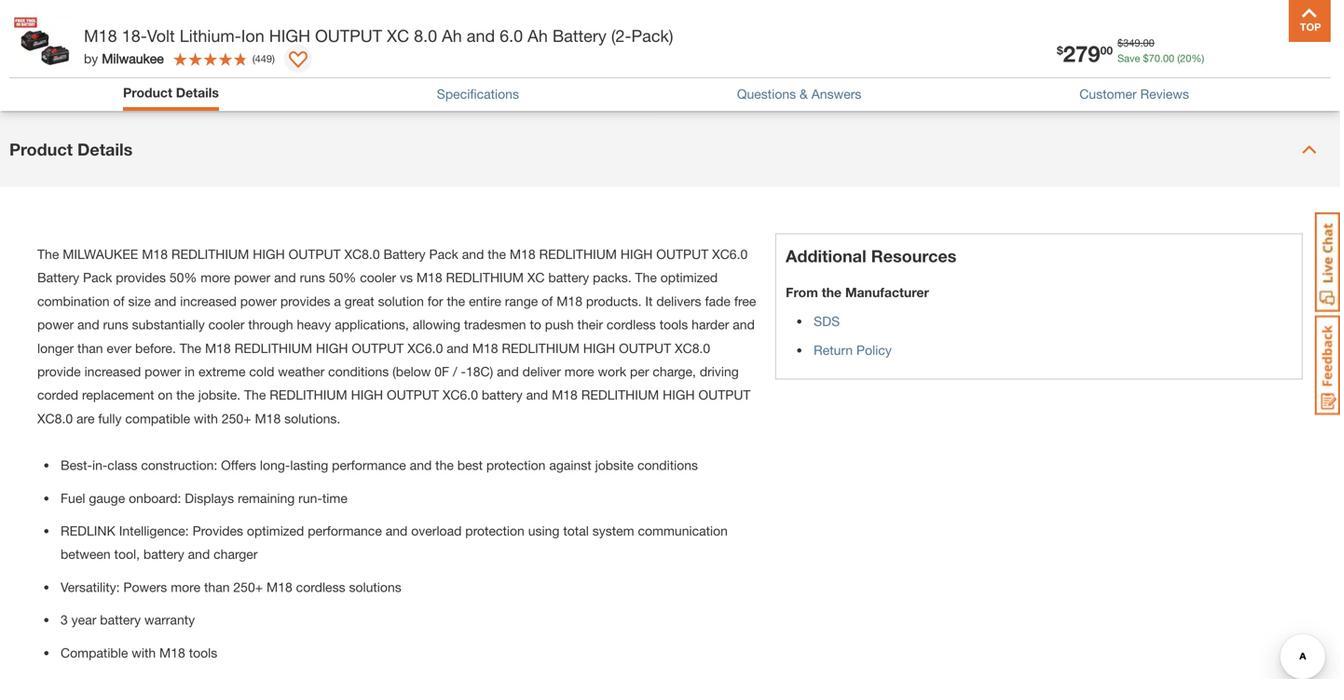 Task type: locate. For each thing, give the bounding box(es) containing it.
or
[[1081, 46, 1097, 66]]

optimized inside the milwaukee m18 redlithium high output xc8.0 battery pack and the m18 redlithium high output xc6.0 battery pack provides 50% more power and runs 50% cooler vs m18 redlithium xc battery packs. the optimized combination of size and increased power provides a great solution for the entire range of m18 products. it delivers fade free power and runs substantially cooler through heavy applications, allowing tradesmen to push their cordless tools harder and longer than ever before. the m18 redlithium high output xc6.0 and m18 redlithium high output xc8.0 provide increased power in extreme cold weather conditions (below 0f / -18c) and deliver more work per charge, driving corded replacement on the jobsite. the redlithium high output xc6.0 battery and m18 redlithium high output xc8.0 are fully compatible with 250+ m18 solutions.
[[661, 270, 718, 286]]

policy inside free & easy returns in store or online return this item within 90 days of purchase. read return policy
[[1186, 70, 1221, 86]]

1 horizontal spatial cordless
[[607, 317, 656, 333]]

0 vertical spatial tools
[[660, 317, 688, 333]]

more left work
[[565, 364, 595, 380]]

battery left (2-
[[553, 26, 607, 46]]

resources
[[872, 246, 957, 266]]

( left )
[[253, 52, 255, 65]]

runs up heavy
[[300, 270, 325, 286]]

$ right the save in the top right of the page
[[1144, 52, 1150, 64]]

0 horizontal spatial cooler
[[208, 317, 245, 333]]

jobsite
[[595, 458, 634, 473]]

0 vertical spatial xc
[[387, 26, 409, 46]]

m18 up by
[[84, 26, 117, 46]]

than inside the milwaukee m18 redlithium high output xc8.0 battery pack and the m18 redlithium high output xc6.0 battery pack provides 50% more power and runs 50% cooler vs m18 redlithium xc battery packs. the optimized combination of size and increased power provides a great solution for the entire range of m18 products. it delivers fade free power and runs substantially cooler through heavy applications, allowing tradesmen to push their cordless tools harder and longer than ever before. the m18 redlithium high output xc6.0 and m18 redlithium high output xc8.0 provide increased power in extreme cold weather conditions (below 0f / -18c) and deliver more work per charge, driving corded replacement on the jobsite. the redlithium high output xc6.0 battery and m18 redlithium high output xc8.0 are fully compatible with 250+ m18 solutions.
[[77, 341, 103, 356]]

tools down warranty
[[189, 646, 218, 661]]

1 horizontal spatial cooler
[[360, 270, 396, 286]]

1 vertical spatial battery
[[384, 247, 426, 262]]

from the manufacturer
[[786, 285, 930, 300]]

20
[[1181, 52, 1192, 64]]

battery down intelligence:
[[144, 547, 184, 562]]

policy down %)
[[1186, 70, 1221, 86]]

m18
[[84, 26, 117, 46], [142, 247, 168, 262], [510, 247, 536, 262], [417, 270, 443, 286], [557, 294, 583, 309], [205, 341, 231, 356], [473, 341, 498, 356], [552, 388, 578, 403], [255, 411, 281, 427], [267, 580, 293, 595], [159, 646, 185, 661]]

1 ( from the left
[[1178, 52, 1181, 64]]

349
[[1124, 37, 1141, 49]]

1 vertical spatial .
[[1161, 52, 1164, 64]]

2 50% from the left
[[329, 270, 356, 286]]

xc left 8.0
[[387, 26, 409, 46]]

0 horizontal spatial ah
[[442, 26, 462, 46]]

1 horizontal spatial ah
[[528, 26, 548, 46]]

2 vertical spatial battery
[[37, 270, 79, 286]]

1 horizontal spatial pack
[[429, 247, 459, 262]]

xc8.0 up great
[[345, 247, 380, 262]]

1 horizontal spatial 50%
[[329, 270, 356, 286]]

0 horizontal spatial increased
[[84, 364, 141, 380]]

0 vertical spatial with
[[194, 411, 218, 427]]

1 horizontal spatial (
[[1178, 52, 1181, 64]]

( left %)
[[1178, 52, 1181, 64]]

0 vertical spatial battery
[[553, 26, 607, 46]]

0 vertical spatial provides
[[116, 270, 166, 286]]

m18 down remaining in the left bottom of the page
[[267, 580, 293, 595]]

remaining
[[238, 491, 295, 506]]

from
[[786, 285, 819, 300]]

1 horizontal spatial with
[[194, 411, 218, 427]]

2 vertical spatial more
[[171, 580, 201, 595]]

m18 left solutions.
[[255, 411, 281, 427]]

0 vertical spatial than
[[77, 341, 103, 356]]

1 vertical spatial pack
[[83, 270, 112, 286]]

questions & answers button
[[737, 84, 862, 104], [737, 84, 862, 104]]

xc
[[387, 26, 409, 46], [528, 270, 545, 286]]

product details down by
[[9, 139, 133, 159]]

3
[[61, 613, 68, 628]]

cordless down products.
[[607, 317, 656, 333]]

battery left packs.
[[549, 270, 590, 286]]

0 horizontal spatial .
[[1141, 37, 1144, 49]]

$
[[1118, 37, 1124, 49], [1057, 44, 1064, 57], [1144, 52, 1150, 64]]

performance down time
[[308, 524, 382, 539]]

of right range
[[542, 294, 553, 309]]

before.
[[135, 341, 176, 356]]

pack down milwaukee
[[83, 270, 112, 286]]

2 horizontal spatial xc8.0
[[675, 341, 711, 356]]

0 vertical spatial 250+
[[222, 411, 251, 427]]

the right for
[[447, 294, 465, 309]]

1 vertical spatial &
[[800, 86, 808, 102]]

long-
[[260, 458, 290, 473]]

details down by
[[77, 139, 133, 159]]

250+
[[222, 411, 251, 427], [233, 580, 263, 595]]

their
[[578, 317, 603, 333]]

2 horizontal spatial of
[[1031, 70, 1043, 86]]

increased
[[180, 294, 237, 309], [84, 364, 141, 380]]

output down driving
[[699, 388, 751, 403]]

0 vertical spatial runs
[[300, 270, 325, 286]]

00 up 70
[[1144, 37, 1155, 49]]

than
[[77, 341, 103, 356], [204, 580, 230, 595]]

feedback link image
[[1316, 315, 1341, 416]]

70
[[1150, 52, 1161, 64]]

00 right 70
[[1164, 52, 1175, 64]]

increased up replacement
[[84, 364, 141, 380]]

0 vertical spatial xc6.0
[[713, 247, 748, 262]]

m18 18-volt lithium-ion high output xc 8.0 ah and 6.0 ah battery (2-pack)
[[84, 26, 674, 46]]

1 vertical spatial product
[[9, 139, 73, 159]]

more up 'substantially'
[[201, 270, 231, 286]]

cooler left through at the left
[[208, 317, 245, 333]]

battery
[[553, 26, 607, 46], [384, 247, 426, 262], [37, 270, 79, 286]]

$ left or
[[1057, 44, 1064, 57]]

1 horizontal spatial conditions
[[638, 458, 698, 473]]

1 horizontal spatial xc8.0
[[345, 247, 380, 262]]

provide
[[37, 364, 81, 380]]

1 vertical spatial performance
[[308, 524, 382, 539]]

conditions inside the milwaukee m18 redlithium high output xc8.0 battery pack and the m18 redlithium high output xc6.0 battery pack provides 50% more power and runs 50% cooler vs m18 redlithium xc battery packs. the optimized combination of size and increased power provides a great solution for the entire range of m18 products. it delivers fade free power and runs substantially cooler through heavy applications, allowing tradesmen to push their cordless tools harder and longer than ever before. the m18 redlithium high output xc6.0 and m18 redlithium high output xc8.0 provide increased power in extreme cold weather conditions (below 0f / -18c) and deliver more work per charge, driving corded replacement on the jobsite. the redlithium high output xc6.0 battery and m18 redlithium high output xc8.0 are fully compatible with 250+ m18 solutions.
[[328, 364, 389, 380]]

runs up ever
[[103, 317, 128, 333]]

& down icon at the right of page
[[800, 86, 808, 102]]

& for free
[[886, 46, 898, 66]]

in
[[185, 364, 195, 380]]

free & easy returns in store or online return this item within 90 days of purchase. read return policy
[[846, 46, 1221, 86]]

50%
[[170, 270, 197, 286], [329, 270, 356, 286]]

1 horizontal spatial policy
[[1186, 70, 1221, 86]]

product details
[[123, 85, 219, 100], [9, 139, 133, 159]]

size
[[128, 294, 151, 309]]

than down the charger
[[204, 580, 230, 595]]

performance up time
[[332, 458, 406, 473]]

1 vertical spatial xc
[[528, 270, 545, 286]]

runs
[[300, 270, 325, 286], [103, 317, 128, 333]]

0 horizontal spatial &
[[800, 86, 808, 102]]

heavy
[[297, 317, 331, 333]]

1 horizontal spatial optimized
[[661, 270, 718, 286]]

1 horizontal spatial tools
[[660, 317, 688, 333]]

1 vertical spatial increased
[[84, 364, 141, 380]]

compatible
[[125, 411, 190, 427]]

with down 3 year battery warranty
[[132, 646, 156, 661]]

1 vertical spatial provides
[[281, 294, 331, 309]]

0 vertical spatial cordless
[[607, 317, 656, 333]]

00
[[1144, 37, 1155, 49], [1101, 44, 1113, 57], [1164, 52, 1175, 64]]

read return policy link
[[1108, 69, 1221, 88]]

0 vertical spatial &
[[886, 46, 898, 66]]

cold
[[249, 364, 274, 380]]

0 horizontal spatial (
[[253, 52, 255, 65]]

conditions down applications,
[[328, 364, 389, 380]]

deliver
[[523, 364, 561, 380]]

m18 up push
[[557, 294, 583, 309]]

onboard:
[[129, 491, 181, 506]]

overload
[[411, 524, 462, 539]]

top button
[[1290, 0, 1332, 42]]

best-in-class construction: offers long-lasting performance and the best protection against jobsite conditions
[[61, 458, 698, 473]]

more
[[201, 270, 231, 286], [565, 364, 595, 380], [171, 580, 201, 595]]

xc8.0 down 'harder'
[[675, 341, 711, 356]]

-
[[461, 364, 466, 380]]

m18 up the size
[[142, 247, 168, 262]]

cordless inside the milwaukee m18 redlithium high output xc8.0 battery pack and the m18 redlithium high output xc6.0 battery pack provides 50% more power and runs 50% cooler vs m18 redlithium xc battery packs. the optimized combination of size and increased power provides a great solution for the entire range of m18 products. it delivers fade free power and runs substantially cooler through heavy applications, allowing tradesmen to push their cordless tools harder and longer than ever before. the m18 redlithium high output xc6.0 and m18 redlithium high output xc8.0 provide increased power in extreme cold weather conditions (below 0f / -18c) and deliver more work per charge, driving corded replacement on the jobsite. the redlithium high output xc6.0 battery and m18 redlithium high output xc8.0 are fully compatible with 250+ m18 solutions.
[[607, 317, 656, 333]]

0 horizontal spatial provides
[[116, 270, 166, 286]]

answers
[[812, 86, 862, 102]]

return policy
[[814, 343, 892, 358]]

250+ inside the milwaukee m18 redlithium high output xc8.0 battery pack and the m18 redlithium high output xc6.0 battery pack provides 50% more power and runs 50% cooler vs m18 redlithium xc battery packs. the optimized combination of size and increased power provides a great solution for the entire range of m18 products. it delivers fade free power and runs substantially cooler through heavy applications, allowing tradesmen to push their cordless tools harder and longer than ever before. the m18 redlithium high output xc6.0 and m18 redlithium high output xc8.0 provide increased power in extreme cold weather conditions (below 0f / -18c) and deliver more work per charge, driving corded replacement on the jobsite. the redlithium high output xc6.0 battery and m18 redlithium high output xc8.0 are fully compatible with 250+ m18 solutions.
[[222, 411, 251, 427]]

xc6.0 up fade
[[713, 247, 748, 262]]

pack
[[429, 247, 459, 262], [83, 270, 112, 286]]

8.0
[[414, 26, 437, 46]]

1 vertical spatial runs
[[103, 317, 128, 333]]

2 horizontal spatial battery
[[553, 26, 607, 46]]

cordless
[[607, 317, 656, 333], [296, 580, 346, 595]]

0 horizontal spatial 00
[[1101, 44, 1113, 57]]

xc6.0 down '-'
[[443, 388, 478, 403]]

redlink intelligence: provides optimized performance and overload protection using total system communication between tool, battery and charger
[[61, 524, 728, 562]]

of inside free & easy returns in store or online return this item within 90 days of purchase. read return policy
[[1031, 70, 1043, 86]]

best
[[458, 458, 483, 473]]

( 449 )
[[253, 52, 275, 65]]

optimized down remaining in the left bottom of the page
[[247, 524, 304, 539]]

0 horizontal spatial cordless
[[296, 580, 346, 595]]

0 horizontal spatial conditions
[[328, 364, 389, 380]]

and up through at the left
[[274, 270, 296, 286]]

redlithium up packs.
[[539, 247, 617, 262]]

against
[[550, 458, 592, 473]]

0 vertical spatial more
[[201, 270, 231, 286]]

live chat image
[[1316, 213, 1341, 312]]

1 horizontal spatial battery
[[384, 247, 426, 262]]

pack up for
[[429, 247, 459, 262]]

0 vertical spatial xc8.0
[[345, 247, 380, 262]]

ah right 6.0
[[528, 26, 548, 46]]

0 horizontal spatial product
[[9, 139, 73, 159]]

& inside free & easy returns in store or online return this item within 90 days of purchase. read return policy
[[886, 46, 898, 66]]

with down "jobsite."
[[194, 411, 218, 427]]

1 vertical spatial more
[[565, 364, 595, 380]]

lasting
[[290, 458, 329, 473]]

the up sds
[[822, 285, 842, 300]]

1 horizontal spatial than
[[204, 580, 230, 595]]

1 horizontal spatial .
[[1161, 52, 1164, 64]]

0f
[[435, 364, 450, 380]]

0 vertical spatial optimized
[[661, 270, 718, 286]]

0 horizontal spatial policy
[[857, 343, 892, 358]]

xc6.0 down allowing
[[408, 341, 443, 356]]

details down lithium-
[[176, 85, 219, 100]]

fade
[[705, 294, 731, 309]]

weather
[[278, 364, 325, 380]]

250+ down the charger
[[233, 580, 263, 595]]

between
[[61, 547, 111, 562]]

xc8.0
[[345, 247, 380, 262], [675, 341, 711, 356], [37, 411, 73, 427]]

return down sds link at top right
[[814, 343, 853, 358]]

redlithium up deliver
[[502, 341, 580, 356]]

$ up the save in the top right of the page
[[1118, 37, 1124, 49]]

lithium-
[[180, 26, 241, 46]]

2 vertical spatial xc8.0
[[37, 411, 73, 427]]

performance inside redlink intelligence: provides optimized performance and overload protection using total system communication between tool, battery and charger
[[308, 524, 382, 539]]

the down cold
[[244, 388, 266, 403]]

1 horizontal spatial $
[[1118, 37, 1124, 49]]

of right days
[[1031, 70, 1043, 86]]

.
[[1141, 37, 1144, 49], [1161, 52, 1164, 64]]

product details button
[[123, 83, 219, 106], [123, 83, 219, 103], [0, 112, 1341, 187]]

ah right 8.0
[[442, 26, 462, 46]]

displays
[[185, 491, 234, 506]]

0 vertical spatial .
[[1141, 37, 1144, 49]]

of left the size
[[113, 294, 125, 309]]

and left best
[[410, 458, 432, 473]]

ever
[[107, 341, 132, 356]]

time
[[322, 491, 348, 506]]

1 vertical spatial product details
[[9, 139, 133, 159]]

policy down manufacturer
[[857, 343, 892, 358]]

battery up the vs
[[384, 247, 426, 262]]

0 horizontal spatial details
[[77, 139, 133, 159]]

1 horizontal spatial increased
[[180, 294, 237, 309]]

provides up the size
[[116, 270, 166, 286]]

policy
[[1186, 70, 1221, 86], [857, 343, 892, 358]]

the up entire
[[488, 247, 506, 262]]

279
[[1064, 40, 1101, 67]]

1 vertical spatial cordless
[[296, 580, 346, 595]]

0 horizontal spatial 50%
[[170, 270, 197, 286]]

with inside the milwaukee m18 redlithium high output xc8.0 battery pack and the m18 redlithium high output xc6.0 battery pack provides 50% more power and runs 50% cooler vs m18 redlithium xc battery packs. the optimized combination of size and increased power provides a great solution for the entire range of m18 products. it delivers fade free power and runs substantially cooler through heavy applications, allowing tradesmen to push their cordless tools harder and longer than ever before. the m18 redlithium high output xc6.0 and m18 redlithium high output xc8.0 provide increased power in extreme cold weather conditions (below 0f / -18c) and deliver more work per charge, driving corded replacement on the jobsite. the redlithium high output xc6.0 battery and m18 redlithium high output xc8.0 are fully compatible with 250+ m18 solutions.
[[194, 411, 218, 427]]

the left milwaukee
[[37, 247, 59, 262]]

powers
[[123, 580, 167, 595]]

1 vertical spatial 250+
[[233, 580, 263, 595]]

details
[[176, 85, 219, 100], [77, 139, 133, 159]]

and left 6.0
[[467, 26, 495, 46]]

250+ down "jobsite."
[[222, 411, 251, 427]]

optimized inside redlink intelligence: provides optimized performance and overload protection using total system communication between tool, battery and charger
[[247, 524, 304, 539]]

battery inside redlink intelligence: provides optimized performance and overload protection using total system communication between tool, battery and charger
[[144, 547, 184, 562]]

of
[[1031, 70, 1043, 86], [113, 294, 125, 309], [542, 294, 553, 309]]

free
[[846, 46, 882, 66]]

and up 'substantially'
[[155, 294, 177, 309]]

ion
[[241, 26, 265, 46]]

high down the their
[[584, 341, 616, 356]]

1 horizontal spatial &
[[886, 46, 898, 66]]

conditions right jobsite
[[638, 458, 698, 473]]

high
[[269, 26, 311, 46], [253, 247, 285, 262], [621, 247, 653, 262], [316, 341, 348, 356], [584, 341, 616, 356], [351, 388, 383, 403], [663, 388, 695, 403]]

0 horizontal spatial xc8.0
[[37, 411, 73, 427]]

redlithium down through at the left
[[235, 341, 312, 356]]

1 vertical spatial than
[[204, 580, 230, 595]]

m18 down warranty
[[159, 646, 185, 661]]

provides
[[116, 270, 166, 286], [281, 294, 331, 309]]

None field
[[842, 0, 881, 9]]

customer reviews button
[[1080, 84, 1190, 104], [1080, 84, 1190, 104]]

& up this on the top right of the page
[[886, 46, 898, 66]]

and down provides
[[188, 547, 210, 562]]

battery up the combination
[[37, 270, 79, 286]]

3 year battery warranty
[[61, 613, 195, 628]]

50% up 'substantially'
[[170, 270, 197, 286]]

1 vertical spatial optimized
[[247, 524, 304, 539]]

return policy link
[[814, 343, 892, 358]]

1 vertical spatial policy
[[857, 343, 892, 358]]

redlithium down work
[[582, 388, 659, 403]]

1 horizontal spatial 00
[[1144, 37, 1155, 49]]

1 horizontal spatial product
[[123, 85, 172, 100]]

1 horizontal spatial xc
[[528, 270, 545, 286]]

0 vertical spatial details
[[176, 85, 219, 100]]

0 horizontal spatial with
[[132, 646, 156, 661]]

intelligence:
[[119, 524, 189, 539]]

tools down the delivers
[[660, 317, 688, 333]]

the right on
[[176, 388, 195, 403]]

&
[[886, 46, 898, 66], [800, 86, 808, 102]]

tool,
[[114, 547, 140, 562]]

than left ever
[[77, 341, 103, 356]]

return up reviews
[[1143, 70, 1182, 86]]

0 vertical spatial cooler
[[360, 270, 396, 286]]

questions
[[737, 86, 796, 102]]

tools
[[660, 317, 688, 333], [189, 646, 218, 661]]

communication
[[638, 524, 728, 539]]

0 horizontal spatial optimized
[[247, 524, 304, 539]]

0 vertical spatial conditions
[[328, 364, 389, 380]]

output up 'a' on the top left of page
[[289, 247, 341, 262]]

0 horizontal spatial tools
[[189, 646, 218, 661]]

/
[[453, 364, 457, 380]]

( inside "$ 279 00 $ 349 . 00 save $ 70 . 00 ( 20 %)"
[[1178, 52, 1181, 64]]

1 vertical spatial protection
[[466, 524, 525, 539]]

optimized up the delivers
[[661, 270, 718, 286]]

product details down the milwaukee in the left top of the page
[[123, 85, 219, 100]]



Task type: vqa. For each thing, say whether or not it's contained in the screenshot.
replacement
yes



Task type: describe. For each thing, give the bounding box(es) containing it.
output up the delivers
[[657, 247, 709, 262]]

m18 down deliver
[[552, 388, 578, 403]]

0 vertical spatial product
[[123, 85, 172, 100]]

gauge
[[89, 491, 125, 506]]

1 vertical spatial details
[[77, 139, 133, 159]]

and down free
[[733, 317, 755, 333]]

are
[[76, 411, 95, 427]]

charger
[[214, 547, 258, 562]]

output down applications,
[[352, 341, 404, 356]]

solutions
[[349, 580, 402, 595]]

harder
[[692, 317, 730, 333]]

2 horizontal spatial $
[[1144, 52, 1150, 64]]

m18 up 18c)
[[473, 341, 498, 356]]

0 horizontal spatial $
[[1057, 44, 1064, 57]]

& for questions
[[800, 86, 808, 102]]

and up / on the bottom of page
[[447, 341, 469, 356]]

m18 right the vs
[[417, 270, 443, 286]]

questions & answers
[[737, 86, 862, 102]]

additional resources
[[786, 246, 957, 266]]

high down heavy
[[316, 341, 348, 356]]

1 vertical spatial tools
[[189, 646, 218, 661]]

fuel gauge onboard: displays remaining run-time
[[61, 491, 348, 506]]

redlithium up entire
[[446, 270, 524, 286]]

1 vertical spatial xc6.0
[[408, 341, 443, 356]]

2 horizontal spatial 00
[[1164, 52, 1175, 64]]

year
[[71, 613, 96, 628]]

applications,
[[335, 317, 409, 333]]

6.0
[[500, 26, 523, 46]]

redlithium up 'substantially'
[[171, 247, 249, 262]]

1 50% from the left
[[170, 270, 197, 286]]

and down the combination
[[77, 317, 99, 333]]

manufacturer
[[846, 285, 930, 300]]

tools inside the milwaukee m18 redlithium high output xc8.0 battery pack and the m18 redlithium high output xc6.0 battery pack provides 50% more power and runs 50% cooler vs m18 redlithium xc battery packs. the optimized combination of size and increased power provides a great solution for the entire range of m18 products. it delivers fade free power and runs substantially cooler through heavy applications, allowing tradesmen to push their cordless tools harder and longer than ever before. the m18 redlithium high output xc6.0 and m18 redlithium high output xc8.0 provide increased power in extreme cold weather conditions (below 0f / -18c) and deliver more work per charge, driving corded replacement on the jobsite. the redlithium high output xc6.0 battery and m18 redlithium high output xc8.0 are fully compatible with 250+ m18 solutions.
[[660, 317, 688, 333]]

a
[[334, 294, 341, 309]]

solution
[[378, 294, 424, 309]]

output left 8.0
[[315, 26, 382, 46]]

battery right year
[[100, 613, 141, 628]]

and down deliver
[[526, 388, 548, 403]]

substantially
[[132, 317, 205, 333]]

18c)
[[466, 364, 494, 380]]

18-
[[122, 26, 147, 46]]

0 horizontal spatial pack
[[83, 270, 112, 286]]

push
[[545, 317, 574, 333]]

display image
[[289, 51, 308, 70]]

the left best
[[436, 458, 454, 473]]

read
[[1108, 70, 1139, 86]]

specifications
[[437, 86, 519, 102]]

high up through at the left
[[253, 247, 285, 262]]

xc inside the milwaukee m18 redlithium high output xc8.0 battery pack and the m18 redlithium high output xc6.0 battery pack provides 50% more power and runs 50% cooler vs m18 redlithium xc battery packs. the optimized combination of size and increased power provides a great solution for the entire range of m18 products. it delivers fade free power and runs substantially cooler through heavy applications, allowing tradesmen to push their cordless tools harder and longer than ever before. the m18 redlithium high output xc6.0 and m18 redlithium high output xc8.0 provide increased power in extreme cold weather conditions (below 0f / -18c) and deliver more work per charge, driving corded replacement on the jobsite. the redlithium high output xc6.0 battery and m18 redlithium high output xc8.0 are fully compatible with 250+ m18 solutions.
[[528, 270, 545, 286]]

pack)
[[632, 26, 674, 46]]

(2-
[[612, 26, 632, 46]]

1 horizontal spatial of
[[542, 294, 553, 309]]

2 ( from the left
[[253, 52, 255, 65]]

sds link
[[814, 314, 840, 329]]

and left overload
[[386, 524, 408, 539]]

output up per
[[619, 341, 672, 356]]

$ 279 00 $ 349 . 00 save $ 70 . 00 ( 20 %)
[[1057, 37, 1205, 67]]

additional
[[786, 246, 867, 266]]

delivers
[[657, 294, 702, 309]]

battery down 18c)
[[482, 388, 523, 403]]

high up packs.
[[621, 247, 653, 262]]

1 horizontal spatial details
[[176, 85, 219, 100]]

free
[[735, 294, 757, 309]]

1 vertical spatial xc8.0
[[675, 341, 711, 356]]

0 vertical spatial product details
[[123, 85, 219, 100]]

sds
[[814, 314, 840, 329]]

fuel
[[61, 491, 85, 506]]

provides
[[193, 524, 243, 539]]

packs.
[[593, 270, 632, 286]]

compatible
[[61, 646, 128, 661]]

0 vertical spatial pack
[[429, 247, 459, 262]]

corded
[[37, 388, 78, 403]]

combination
[[37, 294, 110, 309]]

0 horizontal spatial of
[[113, 294, 125, 309]]

driving
[[700, 364, 739, 380]]

great
[[345, 294, 375, 309]]

high down charge,
[[663, 388, 695, 403]]

per
[[630, 364, 649, 380]]

2 ah from the left
[[528, 26, 548, 46]]

449
[[255, 52, 272, 65]]

work
[[598, 364, 627, 380]]

90
[[980, 70, 995, 86]]

the up it
[[636, 270, 657, 286]]

on
[[158, 388, 173, 403]]

reviews
[[1141, 86, 1190, 102]]

construction:
[[141, 458, 218, 473]]

1 vertical spatial conditions
[[638, 458, 698, 473]]

m18 up extreme
[[205, 341, 231, 356]]

warranty
[[145, 613, 195, 628]]

%)
[[1192, 52, 1205, 64]]

1 horizontal spatial runs
[[300, 270, 325, 286]]

output down (below at bottom left
[[387, 388, 439, 403]]

high down applications,
[[351, 388, 383, 403]]

class
[[108, 458, 137, 473]]

the milwaukee m18 redlithium high output xc8.0 battery pack and the m18 redlithium high output xc6.0 battery pack provides 50% more power and runs 50% cooler vs m18 redlithium xc battery packs. the optimized combination of size and increased power provides a great solution for the entire range of m18 products. it delivers fade free power and runs substantially cooler through heavy applications, allowing tradesmen to push their cordless tools harder and longer than ever before. the m18 redlithium high output xc6.0 and m18 redlithium high output xc8.0 provide increased power in extreme cold weather conditions (below 0f / -18c) and deliver more work per charge, driving corded replacement on the jobsite. the redlithium high output xc6.0 battery and m18 redlithium high output xc8.0 are fully compatible with 250+ m18 solutions.
[[37, 247, 757, 427]]

0 horizontal spatial battery
[[37, 270, 79, 286]]

vs
[[400, 270, 413, 286]]

by
[[84, 51, 98, 66]]

the up in at left bottom
[[180, 341, 201, 356]]

days
[[998, 70, 1028, 86]]

total
[[564, 524, 589, 539]]

to
[[530, 317, 542, 333]]

customer
[[1080, 86, 1137, 102]]

1 vertical spatial with
[[132, 646, 156, 661]]

replacement
[[82, 388, 154, 403]]

1 horizontal spatial provides
[[281, 294, 331, 309]]

icon image
[[802, 54, 832, 77]]

purchase.
[[1046, 70, 1104, 86]]

through
[[248, 317, 293, 333]]

protection inside redlink intelligence: provides optimized performance and overload protection using total system communication between tool, battery and charger
[[466, 524, 525, 539]]

returns
[[945, 46, 1009, 66]]

system
[[593, 524, 635, 539]]

product image image
[[14, 9, 75, 70]]

return down free
[[846, 70, 885, 86]]

0 horizontal spatial runs
[[103, 317, 128, 333]]

redlithium up solutions.
[[270, 388, 348, 403]]

m18 up range
[[510, 247, 536, 262]]

and right 18c)
[[497, 364, 519, 380]]

within
[[942, 70, 977, 86]]

store
[[1033, 46, 1076, 66]]

0 vertical spatial performance
[[332, 458, 406, 473]]

0 vertical spatial protection
[[487, 458, 546, 473]]

easy
[[902, 46, 941, 66]]

using
[[528, 524, 560, 539]]

compatible with m18 tools
[[61, 646, 218, 661]]

for
[[428, 294, 443, 309]]

1 ah from the left
[[442, 26, 462, 46]]

longer
[[37, 341, 74, 356]]

tradesmen
[[464, 317, 526, 333]]

0 horizontal spatial xc
[[387, 26, 409, 46]]

milwaukee
[[63, 247, 138, 262]]

item
[[913, 70, 939, 86]]

(below
[[393, 364, 431, 380]]

customer reviews
[[1080, 86, 1190, 102]]

and up entire
[[462, 247, 484, 262]]

versatility: powers more than 250+ m18 cordless solutions
[[61, 580, 402, 595]]

entire
[[469, 294, 502, 309]]

2 vertical spatial xc6.0
[[443, 388, 478, 403]]

fully
[[98, 411, 122, 427]]

high up display icon
[[269, 26, 311, 46]]

caret image
[[1303, 142, 1318, 157]]



